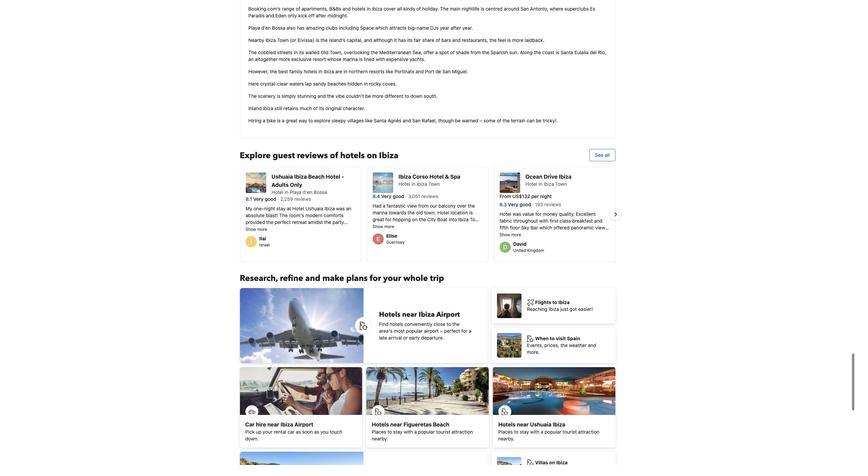 Task type: describe. For each thing, give the bounding box(es) containing it.
great
[[286, 118, 297, 124]]

more up ilai
[[257, 227, 267, 232]]

2 vertical spatial its
[[319, 106, 324, 111]]

0 horizontal spatial santa
[[374, 118, 387, 124]]

ibiza right drive
[[559, 174, 572, 180]]

see all
[[595, 152, 610, 158]]

near for ibiza
[[402, 310, 417, 320]]

-
[[342, 174, 344, 180]]

2 horizontal spatial be
[[536, 118, 542, 124]]

attraction for beach
[[452, 430, 473, 435]]

crystal-
[[260, 81, 277, 87]]

ushuaia inside hotels near ushuaia ibiza places to stay with a popular tourist attraction nearby.
[[530, 422, 552, 428]]

israel
[[259, 243, 270, 248]]

also
[[287, 25, 296, 31]]

apartments on ibiza image
[[240, 453, 364, 466]]

good for hotel
[[393, 194, 405, 199]]

and up midnight.
[[343, 6, 351, 12]]

feel
[[498, 37, 506, 43]]

share
[[422, 37, 435, 43]]

places for hotels near ushuaia ibiza
[[499, 430, 513, 435]]

more up sun.
[[512, 37, 524, 43]]

like for villages
[[365, 118, 373, 124]]

exclusive
[[292, 56, 312, 62]]

nearby. for hotels near figueretas beach
[[372, 437, 388, 442]]

ibiza right on
[[379, 150, 399, 162]]

is down overlooking
[[359, 56, 363, 62]]

2 as from the left
[[314, 430, 319, 435]]

a inside hotels near ushuaia ibiza places to stay with a popular tourist attraction nearby.
[[541, 430, 544, 435]]

hotels for figueretas
[[372, 422, 389, 428]]

like for resorts
[[386, 69, 393, 74]]

clubs
[[326, 25, 338, 31]]

to inside hotels near ibiza airport find hotels conveniently close to the area's most popular airport – perfect for a late arrival or early departure.
[[447, 322, 451, 328]]

kick
[[298, 13, 307, 18]]

trip
[[430, 273, 444, 285]]

kingdom
[[527, 248, 545, 253]]

elise guernsey
[[386, 233, 405, 245]]

guest
[[273, 150, 295, 162]]

show more button for adults
[[246, 226, 267, 232]]

playa d'en bossa also has amazing clubs including space which attracts big-name djs year after year.
[[248, 25, 473, 31]]

0 horizontal spatial for
[[370, 273, 381, 285]]

santa inside the "the cobbled streets in its walled old town, overlooking the mediterranean sea, offer a spot of shade from the spanish sun. along the coast is santa eulalia del rio, an altogether more exclusive resort whose marina is lined with expensive yachts."
[[561, 50, 574, 55]]

in left 'rocky'
[[364, 81, 368, 87]]

sleepy
[[332, 118, 346, 124]]

area's
[[379, 329, 393, 334]]

reviews down d'en
[[295, 196, 311, 202]]

after inside booking.com's range of apartments, b&bs and hotels in ibiza cover all kinds of holiday. the main nightlife is centred around san antonio, where superclubs es paradis and eden only kick off after midnight.
[[316, 13, 326, 18]]

hotels left on
[[341, 150, 365, 162]]

ibiza down "corso"
[[417, 181, 427, 187]]

arrival
[[389, 335, 402, 341]]

way
[[299, 118, 307, 124]]

spain
[[567, 336, 581, 342]]

from 193 reviews element
[[533, 202, 563, 208]]

hiring
[[248, 118, 262, 124]]

in right are
[[344, 69, 348, 74]]

retains
[[284, 106, 299, 111]]

airport inside hotels near ibiza airport find hotels conveniently close to the area's most popular airport – perfect for a late arrival or early departure.
[[437, 310, 460, 320]]

town inside "ibiza corso hotel & spa hotel in ibiza town"
[[429, 181, 440, 187]]

restaurants,
[[462, 37, 489, 43]]

ibiza down drive
[[544, 181, 554, 187]]

the up lined at left
[[371, 50, 378, 55]]

very inside the from us$132 per night 8.3 very good 193 reviews
[[508, 202, 519, 208]]

cobbled
[[258, 50, 276, 55]]

when
[[536, 336, 549, 342]]

resorts
[[369, 69, 385, 74]]

reviews right 3,051
[[422, 194, 438, 199]]

193
[[535, 202, 543, 208]]

laidback.
[[525, 37, 545, 43]]

is right bike
[[277, 118, 281, 124]]

good inside the from us$132 per night 8.3 very good 193 reviews
[[520, 202, 531, 208]]

port
[[425, 69, 435, 74]]

the left best
[[270, 69, 277, 74]]

hidden
[[348, 81, 363, 87]]

hotels near ushuaia ibiza image
[[493, 368, 616, 416]]

reviews right guest at the top left of page
[[297, 150, 328, 162]]

are
[[336, 69, 343, 74]]

explore guest reviews of hotels on ibiza region
[[234, 167, 621, 263]]

ibiza left "corso"
[[399, 174, 411, 180]]

still
[[275, 106, 282, 111]]

scored 8.1 element
[[246, 196, 253, 202]]

&
[[445, 174, 449, 180]]

in up sandy
[[319, 69, 323, 74]]

eden
[[276, 13, 287, 18]]

sea,
[[413, 50, 422, 55]]

the inside hotels near ibiza airport find hotels conveniently close to the area's most popular airport – perfect for a late arrival or early departure.
[[453, 322, 460, 328]]

marina
[[343, 56, 358, 62]]

show more for hotel
[[373, 224, 394, 230]]

the right from
[[482, 50, 490, 55]]

the left terrain
[[503, 118, 510, 124]]

original
[[326, 106, 342, 111]]

0 horizontal spatial bossa
[[272, 25, 285, 31]]

2 horizontal spatial rated very good element
[[508, 202, 533, 208]]

drive
[[544, 174, 558, 180]]

coast
[[543, 50, 555, 55]]

is right "eivissa)"
[[316, 37, 319, 43]]

old
[[321, 50, 329, 55]]

a inside hotels near figueretas beach places to stay with a popular tourist attraction nearby.
[[414, 430, 417, 435]]

to inside hotels near ushuaia ibiza places to stay with a popular tourist attraction nearby.
[[514, 430, 519, 435]]

yachts.
[[410, 56, 426, 62]]

3,051
[[408, 194, 420, 199]]

car hire near ibiza airport image
[[240, 368, 362, 416]]

and right agnès
[[403, 118, 411, 124]]

spa
[[451, 174, 461, 180]]

ocean drive ibiza hotel in ibiza town
[[526, 174, 572, 187]]

or
[[403, 335, 408, 341]]

town inside ocean drive ibiza hotel in ibiza town
[[556, 181, 567, 187]]

and left port
[[416, 69, 424, 74]]

ibiza down flights to ibiza
[[549, 307, 559, 313]]

the inside events, prices, the weather and more.
[[561, 343, 568, 349]]

early
[[409, 335, 420, 341]]

clear
[[277, 81, 288, 87]]

in inside the "the cobbled streets in its walled old town, overlooking the mediterranean sea, offer a spot of shade from the spanish sun. along the coast is santa eulalia del rio, an altogether more exclusive resort whose marina is lined with expensive yachts."
[[294, 50, 298, 55]]

popular for hotels near figueretas beach
[[418, 430, 435, 435]]

scenery
[[258, 93, 276, 99]]

1 horizontal spatial be
[[455, 118, 461, 124]]

8.1 very good 2,259 reviews
[[246, 196, 313, 202]]

0 vertical spatial its
[[408, 37, 413, 43]]

hotels near ushuaia ibiza places to stay with a popular tourist attraction nearby.
[[499, 422, 600, 442]]

which
[[375, 25, 388, 31]]

djs
[[431, 25, 439, 31]]

us$132
[[513, 194, 531, 199]]

vibe
[[336, 93, 345, 99]]

d'en
[[261, 25, 271, 31]]

fair
[[414, 37, 421, 43]]

bike
[[267, 118, 276, 124]]

where
[[550, 6, 564, 12]]

san inside booking.com's range of apartments, b&bs and hotels in ibiza cover all kinds of holiday. the main nightlife is centred around san antonio, where superclubs es paradis and eden only kick off after midnight.
[[521, 6, 529, 12]]

different
[[385, 93, 404, 99]]

hotels inside booking.com's range of apartments, b&bs and hotels in ibiza cover all kinds of holiday. the main nightlife is centred around san antonio, where superclubs es paradis and eden only kick off after midnight.
[[352, 6, 366, 12]]

town,
[[330, 50, 343, 55]]

to inside hotels near figueretas beach places to stay with a popular tourist attraction nearby.
[[388, 430, 392, 435]]

scored 8.4 element
[[373, 194, 381, 199]]

popular inside hotels near ibiza airport find hotels conveniently close to the area's most popular airport – perfect for a late arrival or early departure.
[[406, 329, 423, 334]]

apartments,
[[302, 6, 328, 12]]

research, refine and make plans for your whole trip
[[240, 273, 444, 285]]

you
[[321, 430, 329, 435]]

its inside the "the cobbled streets in its walled old town, overlooking the mediterranean sea, offer a spot of shade from the spanish sun. along the coast is santa eulalia del rio, an altogether more exclusive resort whose marina is lined with expensive yachts."
[[299, 50, 304, 55]]

rated very good element for hotel
[[381, 194, 406, 199]]

on
[[367, 150, 377, 162]]

0 horizontal spatial town
[[277, 37, 289, 43]]

the for couldn't
[[248, 93, 257, 99]]

coves.
[[383, 81, 397, 87]]

near for ushuaia
[[517, 422, 529, 428]]

including
[[339, 25, 359, 31]]

the left feel
[[490, 37, 497, 43]]

visit
[[556, 336, 566, 342]]

ibiza inside hotels near ushuaia ibiza places to stay with a popular tourist attraction nearby.
[[553, 422, 566, 428]]

david united kingdom
[[514, 241, 545, 253]]

events,
[[527, 343, 543, 349]]

0 horizontal spatial be
[[366, 93, 371, 99]]

show for hotel
[[373, 224, 383, 230]]

from us$132 per night 8.3 very good 193 reviews
[[500, 194, 563, 208]]

ibiza inside booking.com's range of apartments, b&bs and hotels in ibiza cover all kinds of holiday. the main nightlife is centred around san antonio, where superclubs es paradis and eden only kick off after midnight.
[[372, 6, 383, 12]]

1 as from the left
[[296, 430, 301, 435]]

lined
[[364, 56, 375, 62]]

with inside the "the cobbled streets in its walled old town, overlooking the mediterranean sea, offer a spot of shade from the spanish sun. along the coast is santa eulalia del rio, an altogether more exclusive resort whose marina is lined with expensive yachts."
[[376, 56, 385, 62]]

in inside ocean drive ibiza hotel in ibiza town
[[539, 181, 543, 187]]

flights to ibiza
[[536, 300, 570, 306]]

character.
[[343, 106, 365, 111]]

nearby. for hotels near ushuaia ibiza
[[499, 437, 515, 442]]

antonio,
[[531, 6, 549, 12]]

tricky!.
[[543, 118, 558, 124]]

0 horizontal spatial san
[[413, 118, 421, 124]]



Task type: vqa. For each thing, say whether or not it's contained in the screenshot.
"However, the best family hotels in Ibiza are in northern resorts like Portinatx and Port de San Miguel."
yes



Task type: locate. For each thing, give the bounding box(es) containing it.
of inside the "the cobbled streets in its walled old town, overlooking the mediterranean sea, offer a spot of shade from the spanish sun. along the coast is santa eulalia del rio, an altogether more exclusive resort whose marina is lined with expensive yachts."
[[450, 50, 455, 55]]

show down scored 8.4 element
[[373, 224, 383, 230]]

however,
[[248, 69, 269, 74]]

rio,
[[598, 50, 607, 55]]

good left 3,051
[[393, 194, 405, 199]]

holiday.
[[422, 6, 439, 12]]

1 horizontal spatial after
[[451, 25, 461, 31]]

reaching ibiza just got easier!
[[527, 307, 593, 313]]

1 vertical spatial bossa
[[314, 190, 327, 195]]

1 vertical spatial for
[[462, 329, 468, 334]]

0 vertical spatial san
[[521, 6, 529, 12]]

0 horizontal spatial show more button
[[246, 226, 267, 232]]

in
[[367, 6, 371, 12], [294, 50, 298, 55], [319, 69, 323, 74], [344, 69, 348, 74], [364, 81, 368, 87], [412, 181, 416, 187], [539, 181, 543, 187], [285, 190, 289, 195]]

1 horizontal spatial –
[[480, 118, 483, 124]]

beach inside hotels near figueretas beach places to stay with a popular tourist attraction nearby.
[[433, 422, 450, 428]]

a inside hotels near ibiza airport find hotels conveniently close to the area's most popular airport – perfect for a late arrival or early departure.
[[469, 329, 472, 334]]

more up 'david'
[[512, 233, 521, 238]]

8.4
[[373, 194, 380, 199]]

when to visit spain
[[536, 336, 581, 342]]

show more button up 'david'
[[500, 232, 521, 238]]

explore
[[314, 118, 331, 124]]

– left some
[[480, 118, 483, 124]]

the down visit
[[561, 343, 568, 349]]

the inside the "the cobbled streets in its walled old town, overlooking the mediterranean sea, offer a spot of shade from the spanish sun. along the coast is santa eulalia del rio, an altogether more exclusive resort whose marina is lined with expensive yachts."
[[248, 50, 257, 55]]

2 attraction from the left
[[579, 430, 600, 435]]

ushuaia inside ushuaia ibiza beach hotel - adults only hotel in playa d'en bossa
[[272, 174, 293, 180]]

tourist inside hotels near ushuaia ibiza places to stay with a popular tourist attraction nearby.
[[563, 430, 577, 435]]

nearby
[[248, 37, 264, 43]]

stay inside hotels near ushuaia ibiza places to stay with a popular tourist attraction nearby.
[[520, 430, 529, 435]]

spot
[[439, 50, 449, 55]]

is inside booking.com's range of apartments, b&bs and hotels in ibiza cover all kinds of holiday. the main nightlife is centred around san antonio, where superclubs es paradis and eden only kick off after midnight.
[[481, 6, 485, 12]]

show more up 'david'
[[500, 233, 521, 238]]

more inside the "the cobbled streets in its walled old town, overlooking the mediterranean sea, offer a spot of shade from the spanish sun. along the coast is santa eulalia del rio, an altogether more exclusive resort whose marina is lined with expensive yachts."
[[279, 56, 290, 62]]

its
[[408, 37, 413, 43], [299, 50, 304, 55], [319, 106, 324, 111]]

south.
[[424, 93, 438, 99]]

in inside ushuaia ibiza beach hotel - adults only hotel in playa d'en bossa
[[285, 190, 289, 195]]

hotels inside hotels near ibiza airport find hotels conveniently close to the area's most popular airport – perfect for a late arrival or early departure.
[[390, 322, 404, 328]]

the left main
[[440, 6, 449, 12]]

0 horizontal spatial very
[[253, 196, 264, 202]]

walled
[[306, 50, 320, 55]]

it
[[394, 37, 397, 43]]

amazing
[[306, 25, 325, 31]]

0 vertical spatial bossa
[[272, 25, 285, 31]]

– inside hotels near ibiza airport find hotels conveniently close to the area's most popular airport – perfect for a late arrival or early departure.
[[440, 329, 443, 334]]

attraction for ibiza
[[579, 430, 600, 435]]

the up old
[[321, 37, 328, 43]]

1 horizontal spatial rated very good element
[[381, 194, 406, 199]]

bars
[[442, 37, 451, 43]]

departure.
[[421, 335, 444, 341]]

0 vertical spatial ushuaia
[[272, 174, 293, 180]]

hotels inside hotels near figueretas beach places to stay with a popular tourist attraction nearby.
[[372, 422, 389, 428]]

hire
[[256, 422, 266, 428]]

0 horizontal spatial stay
[[394, 430, 403, 435]]

nightlife
[[462, 6, 480, 12]]

reviews down night on the right top of the page
[[545, 202, 562, 208]]

0 horizontal spatial with
[[376, 56, 385, 62]]

1 horizontal spatial attraction
[[579, 430, 600, 435]]

though
[[438, 118, 454, 124]]

ibiza up only
[[294, 174, 307, 180]]

near inside car hire near ibiza airport pick up your rental car as soon as you touch down.
[[268, 422, 279, 428]]

from 2,259 reviews element
[[278, 196, 313, 202]]

ibiza up car
[[281, 422, 293, 428]]

0 vertical spatial playa
[[248, 25, 260, 31]]

tourist for beach
[[436, 430, 451, 435]]

scored 8.3 element
[[500, 202, 508, 208]]

its up exclusive
[[299, 50, 304, 55]]

beach inside ushuaia ibiza beach hotel - adults only hotel in playa d'en bossa
[[308, 174, 325, 180]]

0 horizontal spatial your
[[263, 430, 273, 435]]

0 horizontal spatial beach
[[308, 174, 325, 180]]

0 horizontal spatial airport
[[295, 422, 314, 428]]

0 vertical spatial for
[[370, 273, 381, 285]]

its left fair
[[408, 37, 413, 43]]

with for hotels near figueretas beach
[[404, 430, 413, 435]]

2 horizontal spatial san
[[521, 6, 529, 12]]

terrain
[[511, 118, 526, 124]]

nearby. inside hotels near ushuaia ibiza places to stay with a popular tourist attraction nearby.
[[499, 437, 515, 442]]

all right see
[[605, 152, 610, 158]]

1 horizontal spatial as
[[314, 430, 319, 435]]

attraction inside hotels near ushuaia ibiza places to stay with a popular tourist attraction nearby.
[[579, 430, 600, 435]]

be right couldn't
[[366, 93, 371, 99]]

for inside hotels near ibiza airport find hotels conveniently close to the area's most popular airport – perfect for a late arrival or early departure.
[[462, 329, 468, 334]]

airport inside car hire near ibiza airport pick up your rental car as soon as you touch down.
[[295, 422, 314, 428]]

adults
[[272, 182, 289, 188]]

for right plans
[[370, 273, 381, 285]]

places for hotels near figueretas beach
[[372, 430, 387, 435]]

for right perfect
[[462, 329, 468, 334]]

show more button up elise at the left bottom of page
[[373, 224, 394, 230]]

has right it
[[398, 37, 406, 43]]

1 vertical spatial playa
[[290, 190, 302, 195]]

next image
[[612, 211, 620, 219]]

ibiza left are
[[324, 69, 334, 74]]

1 horizontal spatial good
[[393, 194, 405, 199]]

in up exclusive
[[294, 50, 298, 55]]

inland
[[248, 106, 262, 111]]

2 horizontal spatial town
[[556, 181, 567, 187]]

good left 2,259
[[265, 196, 277, 202]]

of
[[296, 6, 300, 12], [417, 6, 421, 12], [436, 37, 440, 43], [450, 50, 455, 55], [313, 106, 318, 111], [497, 118, 502, 124], [330, 150, 338, 162]]

david
[[514, 241, 527, 247]]

0 vertical spatial beach
[[308, 174, 325, 180]]

airport up close
[[437, 310, 460, 320]]

2 horizontal spatial show more
[[500, 233, 521, 238]]

0 horizontal spatial ushuaia
[[272, 174, 293, 180]]

1 horizontal spatial san
[[443, 69, 451, 74]]

very for adults
[[253, 196, 264, 202]]

hotels inside hotels near ibiza airport find hotels conveniently close to the area's most popular airport – perfect for a late arrival or early departure.
[[379, 310, 401, 320]]

offer
[[424, 50, 434, 55]]

popular
[[406, 329, 423, 334], [418, 430, 435, 435], [545, 430, 562, 435]]

1 horizontal spatial playa
[[290, 190, 302, 195]]

bossa inside ushuaia ibiza beach hotel - adults only hotel in playa d'en bossa
[[314, 190, 327, 195]]

stay for ushuaia
[[520, 430, 529, 435]]

overlooking
[[344, 50, 370, 55]]

ibiza inside car hire near ibiza airport pick up your rental car as soon as you touch down.
[[281, 422, 293, 428]]

san right de
[[443, 69, 451, 74]]

0 vertical spatial santa
[[561, 50, 574, 55]]

is right feel
[[508, 37, 511, 43]]

0 horizontal spatial good
[[265, 196, 277, 202]]

2 horizontal spatial good
[[520, 202, 531, 208]]

playa inside ushuaia ibiza beach hotel - adults only hotel in playa d'en bossa
[[290, 190, 302, 195]]

1 horizontal spatial beach
[[433, 422, 450, 428]]

ushuaia ibiza beach hotel - adults only image
[[246, 173, 266, 193]]

popular inside hotels near ushuaia ibiza places to stay with a popular tourist attraction nearby.
[[545, 430, 562, 435]]

is right coast
[[556, 50, 560, 55]]

as
[[296, 430, 301, 435], [314, 430, 319, 435]]

ushuaia ibiza beach hotel - adults only hotel in playa d'en bossa
[[272, 174, 344, 195]]

a inside the "the cobbled streets in its walled old town, overlooking the mediterranean sea, offer a spot of shade from the spanish sun. along the coast is santa eulalia del rio, an altogether more exclusive resort whose marina is lined with expensive yachts."
[[436, 50, 438, 55]]

near inside hotels near figueretas beach places to stay with a popular tourist attraction nearby.
[[391, 422, 402, 428]]

year
[[440, 25, 450, 31]]

car
[[245, 422, 255, 428]]

more down streets
[[279, 56, 290, 62]]

rated very good element for adults
[[253, 196, 278, 202]]

2 places from the left
[[499, 430, 513, 435]]

hotel left -
[[326, 174, 340, 180]]

1 tourist from the left
[[436, 430, 451, 435]]

0 horizontal spatial like
[[365, 118, 373, 124]]

show more up elise at the left bottom of page
[[373, 224, 394, 230]]

tourist inside hotels near figueretas beach places to stay with a popular tourist attraction nearby.
[[436, 430, 451, 435]]

1 vertical spatial –
[[440, 329, 443, 334]]

santa
[[561, 50, 574, 55], [374, 118, 387, 124]]

1 vertical spatial like
[[365, 118, 373, 124]]

1 vertical spatial after
[[451, 25, 461, 31]]

paradis
[[248, 13, 265, 18]]

with inside hotels near figueretas beach places to stay with a popular tourist attraction nearby.
[[404, 430, 413, 435]]

0 horizontal spatial show more
[[246, 227, 267, 232]]

rated very good element right 8.4
[[381, 194, 406, 199]]

1 horizontal spatial has
[[398, 37, 406, 43]]

ibiza inside ushuaia ibiza beach hotel - adults only hotel in playa d'en bossa
[[294, 174, 307, 180]]

0 vertical spatial after
[[316, 13, 326, 18]]

ibiza left cover
[[372, 6, 383, 12]]

0 horizontal spatial –
[[440, 329, 443, 334]]

show more button for hotel
[[373, 224, 394, 230]]

booking.com's
[[248, 6, 281, 12]]

year.
[[463, 25, 473, 31]]

most
[[394, 329, 405, 334]]

very right 8.4
[[381, 194, 392, 199]]

0 horizontal spatial nearby.
[[372, 437, 388, 442]]

2,259
[[280, 196, 293, 202]]

after right year
[[451, 25, 461, 31]]

the up perfect
[[453, 322, 460, 328]]

rocky
[[369, 81, 381, 87]]

2 horizontal spatial show
[[500, 233, 510, 238]]

simply
[[282, 93, 296, 99]]

show more
[[373, 224, 394, 230], [246, 227, 267, 232], [500, 233, 521, 238]]

d'en
[[303, 190, 313, 195]]

and inside events, prices, the weather and more.
[[588, 343, 597, 349]]

beach up d'en
[[308, 174, 325, 180]]

1 horizontal spatial all
[[605, 152, 610, 158]]

1 horizontal spatial ushuaia
[[530, 422, 552, 428]]

2 tourist from the left
[[563, 430, 577, 435]]

1 horizontal spatial places
[[499, 430, 513, 435]]

2 horizontal spatial very
[[508, 202, 519, 208]]

town down drive
[[556, 181, 567, 187]]

0 horizontal spatial its
[[299, 50, 304, 55]]

2 nearby. from the left
[[499, 437, 515, 442]]

1 vertical spatial your
[[263, 430, 273, 435]]

and down "booking.com's"
[[266, 13, 274, 18]]

town left (or
[[277, 37, 289, 43]]

down.
[[245, 437, 259, 442]]

1 horizontal spatial very
[[381, 194, 392, 199]]

hotel up the 8.4 very good 3,051 reviews
[[399, 181, 411, 187]]

attracts
[[390, 25, 407, 31]]

and down "here crystal-clear waters lap sandy beaches hidden in rocky coves."
[[318, 93, 326, 99]]

stay inside hotels near figueretas beach places to stay with a popular tourist attraction nearby.
[[394, 430, 403, 435]]

miguel.
[[452, 69, 468, 74]]

rated very good element down us$132
[[508, 202, 533, 208]]

eivissa)
[[298, 37, 315, 43]]

altogether
[[255, 56, 278, 62]]

the cobbled streets in its walled old town, overlooking the mediterranean sea, offer a spot of shade from the spanish sun. along the coast is santa eulalia del rio, an altogether more exclusive resort whose marina is lined with expensive yachts.
[[248, 50, 607, 62]]

0 horizontal spatial has
[[297, 25, 305, 31]]

rated very good element right 8.1
[[253, 196, 278, 202]]

with inside hotels near ushuaia ibiza places to stay with a popular tourist attraction nearby.
[[531, 430, 540, 435]]

1 vertical spatial santa
[[374, 118, 387, 124]]

and down space
[[364, 37, 372, 43]]

places inside hotels near ushuaia ibiza places to stay with a popular tourist attraction nearby.
[[499, 430, 513, 435]]

booking.com's range of apartments, b&bs and hotels in ibiza cover all kinds of holiday. the main nightlife is centred around san antonio, where superclubs es paradis and eden only kick off after midnight.
[[248, 6, 596, 18]]

near for figueretas
[[391, 422, 402, 428]]

very for hotel
[[381, 194, 392, 199]]

2 stay from the left
[[520, 430, 529, 435]]

much
[[300, 106, 312, 111]]

0 horizontal spatial attraction
[[452, 430, 473, 435]]

be right can
[[536, 118, 542, 124]]

1 horizontal spatial your
[[383, 273, 402, 285]]

ibiza up just
[[559, 300, 570, 306]]

good down us$132
[[520, 202, 531, 208]]

and right weather at the bottom of the page
[[588, 343, 597, 349]]

waters
[[289, 81, 304, 87]]

centred
[[486, 6, 503, 12]]

0 vertical spatial your
[[383, 273, 402, 285]]

santa left agnès
[[374, 118, 387, 124]]

1 horizontal spatial for
[[462, 329, 468, 334]]

hotels up playa d'en bossa also has amazing clubs including space which attracts big-name djs year after year.
[[352, 6, 366, 12]]

1 nearby. from the left
[[372, 437, 388, 442]]

popular for hotels near ushuaia ibiza
[[545, 430, 562, 435]]

ibiza down hotels near ushuaia ibiza image
[[553, 422, 566, 428]]

show for adults
[[246, 227, 256, 232]]

from
[[500, 194, 511, 199]]

reviews
[[297, 150, 328, 162], [422, 194, 438, 199], [295, 196, 311, 202], [545, 202, 562, 208]]

show more for adults
[[246, 227, 267, 232]]

hotel up 8.1 very good 2,259 reviews
[[272, 190, 283, 195]]

hotels near figueretas beach image
[[367, 368, 489, 416]]

2 horizontal spatial show more button
[[500, 232, 521, 238]]

is left centred
[[481, 6, 485, 12]]

0 horizontal spatial all
[[397, 6, 402, 12]]

more up elise at the left bottom of page
[[385, 224, 394, 230]]

with for hotels near ushuaia ibiza
[[531, 430, 540, 435]]

good for adults
[[265, 196, 277, 202]]

the inside booking.com's range of apartments, b&bs and hotels in ibiza cover all kinds of holiday. the main nightlife is centred around san antonio, where superclubs es paradis and eden only kick off after midnight.
[[440, 6, 449, 12]]

show more up ilai
[[246, 227, 267, 232]]

near inside hotels near ibiza airport find hotels conveniently close to the area's most popular airport – perfect for a late arrival or early departure.
[[402, 310, 417, 320]]

to
[[405, 93, 409, 99], [309, 118, 313, 124], [553, 300, 558, 306], [447, 322, 451, 328], [550, 336, 555, 342], [388, 430, 392, 435], [514, 430, 519, 435]]

tourist for ibiza
[[563, 430, 577, 435]]

streets
[[277, 50, 293, 55]]

hotel inside ocean drive ibiza hotel in ibiza town
[[526, 181, 538, 187]]

your left whole
[[383, 273, 402, 285]]

stay for figueretas
[[394, 430, 403, 435]]

2 horizontal spatial its
[[408, 37, 413, 43]]

1 horizontal spatial tourist
[[563, 430, 577, 435]]

hotels near ibiza airport image
[[240, 289, 364, 364]]

1 horizontal spatial stay
[[520, 430, 529, 435]]

car hire near ibiza airport pick up your rental car as soon as you touch down.
[[245, 422, 343, 442]]

find
[[379, 322, 389, 328]]

the left vibe
[[327, 93, 334, 99]]

beach right figueretas
[[433, 422, 450, 428]]

0 horizontal spatial places
[[372, 430, 387, 435]]

in inside "ibiza corso hotel & spa hotel in ibiza town"
[[412, 181, 416, 187]]

1 vertical spatial the
[[248, 50, 257, 55]]

your right up
[[263, 430, 273, 435]]

1 horizontal spatial town
[[429, 181, 440, 187]]

more
[[512, 37, 524, 43], [279, 56, 290, 62], [372, 93, 384, 99], [385, 224, 394, 230], [257, 227, 267, 232], [512, 233, 521, 238]]

san right around
[[521, 6, 529, 12]]

be right though
[[455, 118, 461, 124]]

superclubs
[[565, 6, 589, 12]]

0 vertical spatial like
[[386, 69, 393, 74]]

hotels for ibiza
[[379, 310, 401, 320]]

conveniently
[[405, 322, 433, 328]]

kinds
[[404, 6, 415, 12]]

nearby. inside hotels near figueretas beach places to stay with a popular tourist attraction nearby.
[[372, 437, 388, 442]]

easier!
[[579, 307, 593, 313]]

ibiza up cobbled at left
[[266, 37, 276, 43]]

places inside hotels near figueretas beach places to stay with a popular tourist attraction nearby.
[[372, 430, 387, 435]]

1 vertical spatial beach
[[433, 422, 450, 428]]

the left coast
[[534, 50, 541, 55]]

can
[[527, 118, 535, 124]]

1 horizontal spatial like
[[386, 69, 393, 74]]

1 horizontal spatial nearby.
[[499, 437, 515, 442]]

in inside booking.com's range of apartments, b&bs and hotels in ibiza cover all kinds of holiday. the main nightlife is centred around san antonio, where superclubs es paradis and eden only kick off after midnight.
[[367, 6, 371, 12]]

elise
[[386, 233, 398, 239]]

and right bars
[[453, 37, 461, 43]]

its left 'original'
[[319, 106, 324, 111]]

0 horizontal spatial after
[[316, 13, 326, 18]]

1 horizontal spatial its
[[319, 106, 324, 111]]

very right 8.3 on the right of page
[[508, 202, 519, 208]]

all inside booking.com's range of apartments, b&bs and hotels in ibiza cover all kinds of holiday. the main nightlife is centred around san antonio, where superclubs es paradis and eden only kick off after midnight.
[[397, 6, 402, 12]]

1 horizontal spatial with
[[404, 430, 413, 435]]

1 vertical spatial san
[[443, 69, 451, 74]]

1 horizontal spatial show more
[[373, 224, 394, 230]]

the up an
[[248, 50, 257, 55]]

hotels up lap
[[304, 69, 317, 74]]

portinatx
[[395, 69, 415, 74]]

show down scored 8.3 element
[[500, 233, 510, 238]]

near inside hotels near ushuaia ibiza places to stay with a popular tourist attraction nearby.
[[517, 422, 529, 428]]

0 horizontal spatial show
[[246, 227, 256, 232]]

0 horizontal spatial playa
[[248, 25, 260, 31]]

santa left eulalia
[[561, 50, 574, 55]]

2 vertical spatial san
[[413, 118, 421, 124]]

as left you
[[314, 430, 319, 435]]

rated very good element
[[381, 194, 406, 199], [253, 196, 278, 202], [508, 202, 533, 208]]

1 vertical spatial ushuaia
[[530, 422, 552, 428]]

1 places from the left
[[372, 430, 387, 435]]

spanish
[[491, 50, 508, 55]]

popular inside hotels near figueretas beach places to stay with a popular tourist attraction nearby.
[[418, 430, 435, 435]]

flights to ibiza image
[[497, 294, 522, 319]]

de
[[436, 69, 441, 74]]

8.3
[[500, 202, 507, 208]]

ibiza left 'still' at the top left of the page
[[263, 106, 273, 111]]

warned
[[462, 118, 479, 124]]

hotel down ocean
[[526, 181, 538, 187]]

bossa
[[272, 25, 285, 31], [314, 190, 327, 195]]

town
[[277, 37, 289, 43], [429, 181, 440, 187], [556, 181, 567, 187]]

1 horizontal spatial show more button
[[373, 224, 394, 230]]

more down 'rocky'
[[372, 93, 384, 99]]

show more button up ilai
[[246, 226, 267, 232]]

attraction inside hotels near figueretas beach places to stay with a popular tourist attraction nearby.
[[452, 430, 473, 435]]

1 vertical spatial has
[[398, 37, 406, 43]]

figueretas
[[404, 422, 432, 428]]

when to visit spain image
[[497, 334, 522, 358]]

hotels near figueretas beach places to stay with a popular tourist attraction nearby.
[[372, 422, 473, 442]]

2 vertical spatial the
[[248, 93, 257, 99]]

is left simply
[[277, 93, 281, 99]]

hotels inside hotels near ushuaia ibiza places to stay with a popular tourist attraction nearby.
[[499, 422, 516, 428]]

after down the apartments,
[[316, 13, 326, 18]]

airport
[[424, 329, 439, 334]]

reviews inside the from us$132 per night 8.3 very good 193 reviews
[[545, 202, 562, 208]]

1 stay from the left
[[394, 430, 403, 435]]

0 vertical spatial has
[[297, 25, 305, 31]]

ibiza inside hotels near ibiza airport find hotels conveniently close to the area's most popular airport – perfect for a late arrival or early departure.
[[419, 310, 435, 320]]

0 horizontal spatial rated very good element
[[253, 196, 278, 202]]

explore guest reviews of hotels on ibiza
[[240, 150, 399, 162]]

close
[[434, 322, 446, 328]]

the for overlooking
[[248, 50, 257, 55]]

attraction
[[452, 430, 473, 435], [579, 430, 600, 435]]

and left 'make'
[[305, 273, 321, 285]]

0 vertical spatial all
[[397, 6, 402, 12]]

your inside car hire near ibiza airport pick up your rental car as soon as you touch down.
[[263, 430, 273, 435]]

hotels for ushuaia
[[499, 422, 516, 428]]

1 vertical spatial its
[[299, 50, 304, 55]]

from 3,051 reviews element
[[406, 194, 440, 199]]

refine
[[280, 273, 303, 285]]

0 horizontal spatial tourist
[[436, 430, 451, 435]]

ibiza up conveniently
[[419, 310, 435, 320]]

ibiza corso hotel & spa image
[[373, 173, 393, 193]]

family
[[290, 69, 303, 74]]

0 vertical spatial airport
[[437, 310, 460, 320]]

1 vertical spatial all
[[605, 152, 610, 158]]

hotel left &
[[430, 174, 444, 180]]

0 vertical spatial the
[[440, 6, 449, 12]]

1 attraction from the left
[[452, 430, 473, 435]]

has right also at the left top
[[297, 25, 305, 31]]

like up coves.
[[386, 69, 393, 74]]

places
[[372, 430, 387, 435], [499, 430, 513, 435]]

all
[[397, 6, 402, 12], [605, 152, 610, 158]]

as right car
[[296, 430, 301, 435]]

1 horizontal spatial airport
[[437, 310, 460, 320]]

ocean drive ibiza image
[[500, 173, 520, 193]]

0 horizontal spatial as
[[296, 430, 301, 435]]

1 horizontal spatial show
[[373, 224, 383, 230]]

– down close
[[440, 329, 443, 334]]

hotels near ibiza airport find hotels conveniently close to the area's most popular airport – perfect for a late arrival or early departure.
[[379, 310, 472, 341]]

plans
[[346, 273, 368, 285]]



